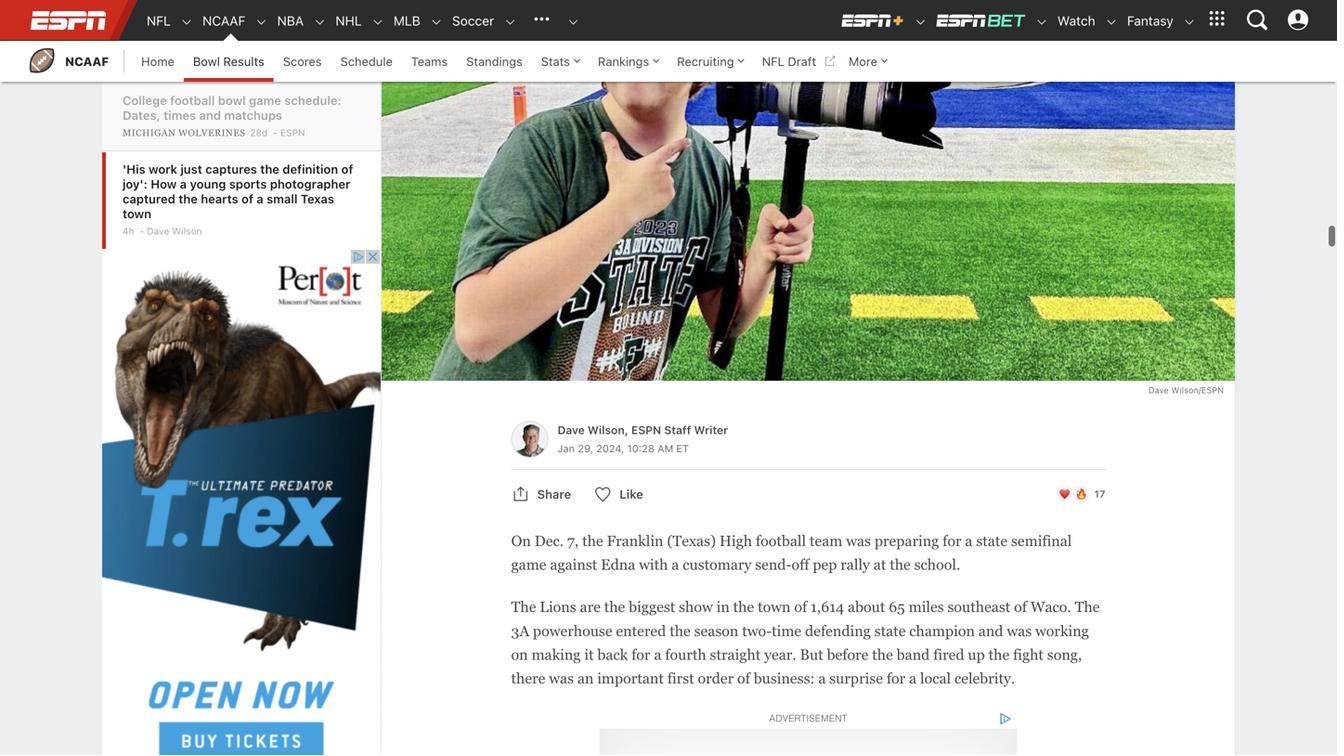 Task type: vqa. For each thing, say whether or not it's contained in the screenshot.
Cmp% : Completion Percentage
no



Task type: locate. For each thing, give the bounding box(es) containing it.
michigan wolverines link
[[123, 127, 248, 138], [123, 595, 248, 606]]

town up time
[[758, 599, 791, 615]]

lester
[[123, 508, 160, 522]]

first
[[668, 670, 694, 687]]

1 horizontal spatial at
[[874, 556, 886, 573]]

lsu up antoine
[[123, 630, 147, 644]]

send-
[[755, 556, 792, 573]]

lsu for lsu lands 4th top-50 2025 recruit in cb antoine
[[123, 630, 147, 644]]

at inside the on dec. 7, the franklin (texas) high football team was preparing for a state semifinal game against edna with a customary send-off pep rally at the school.
[[874, 556, 886, 573]]

adam
[[237, 527, 262, 537]]

boutte
[[155, 699, 195, 713]]

tigers
[[145, 665, 181, 675]]

in inside the lions are the biggest show in the town of 1,614 about 65 miles southeast of waco. the 3a powerhouse entered the season two-time defending state champion and was working on making it back for a fourth straight year. but before the band fired up the fight song, there was an important first order of business: a surprise for a local celebrity.
[[717, 599, 730, 615]]

1 vertical spatial state
[[875, 623, 906, 639]]

0 horizontal spatial for
[[632, 646, 651, 663]]

1 horizontal spatial was
[[846, 533, 871, 549]]

of left waco.
[[1014, 599, 1027, 615]]

nhl
[[336, 13, 362, 28]]

on
[[511, 533, 531, 549]]

2d down harbaugh: moore 'only person' to take over u-m link
[[250, 595, 262, 606]]

game up matchups
[[249, 93, 281, 107]]

town inside 'his work just captures the definition of joy': how a young sports photographer captured the hearts of a small texas town
[[123, 207, 151, 221]]

in inside lsu lands 4th top-50 2025 recruit in cb antoine
[[328, 630, 338, 644]]

'his work just captures the definition of joy': how a young sports photographer captured the hearts of a small texas town link
[[123, 162, 353, 221]]

wolverines down college football bowl game schedule: dates, times and matchups link
[[178, 128, 246, 138]]

ncaaf link
[[193, 1, 246, 41], [28, 41, 109, 82]]

0 vertical spatial football
[[170, 93, 215, 107]]

1 horizontal spatial ncaaf link
[[193, 1, 246, 41]]

straight
[[710, 646, 761, 663]]

standings link
[[457, 41, 532, 82]]

1 vertical spatial in
[[328, 630, 338, 644]]

definition
[[283, 162, 338, 176]]

1 vertical spatial wolverines
[[178, 596, 246, 606]]

2 vertical spatial for
[[887, 670, 906, 687]]

0 vertical spatial michigan
[[123, 128, 176, 138]]

0 vertical spatial lsu
[[123, 630, 147, 644]]

ncaaf link left "home" link
[[28, 41, 109, 82]]

0 vertical spatial iowa
[[177, 493, 205, 507]]

lions
[[540, 599, 576, 615]]

against
[[550, 556, 597, 573]]

for down band
[[887, 670, 906, 687]]

texas
[[301, 192, 334, 206]]

in up "season"
[[717, 599, 730, 615]]

share button
[[499, 479, 584, 509]]

just
[[181, 162, 202, 176]]

0 vertical spatial state
[[976, 533, 1008, 549]]

nfl up "home" link
[[147, 13, 171, 28]]

1 horizontal spatial over
[[250, 699, 276, 713]]

schedule link
[[331, 41, 402, 82]]

the
[[511, 599, 536, 615], [1075, 599, 1100, 615]]

and down southeast
[[979, 623, 1004, 639]]

scores
[[283, 54, 322, 68]]

the left band
[[872, 646, 893, 663]]

1 horizontal spatial 2d
[[250, 595, 262, 606]]

town inside the lions are the biggest show in the town of 1,614 about 65 miles southeast of waco. the 3a powerhouse entered the season two-time defending state champion and was working on making it back for a fourth straight year. but before the band fired up the fight song, there was an important first order of business: a surprise for a local celebrity.
[[758, 599, 791, 615]]

recruit
[[286, 630, 325, 644]]

0 horizontal spatial town
[[123, 207, 151, 221]]

2 the from the left
[[1075, 599, 1100, 615]]

football up send-
[[756, 533, 806, 549]]

show
[[679, 599, 713, 615]]

et
[[677, 443, 689, 455]]

0 horizontal spatial espn
[[280, 127, 305, 138]]

1 vertical spatial and
[[979, 623, 1004, 639]]

and up michigan wolverines 28d
[[199, 108, 221, 122]]

and
[[199, 108, 221, 122], [979, 623, 1004, 639]]

1 michigan wolverines link from the top
[[123, 127, 248, 138]]

adam rittenberg
[[237, 527, 312, 537]]

like button
[[579, 479, 658, 509]]

17 button
[[1041, 479, 1121, 509]]

espn up 10:28
[[631, 424, 661, 437]]

1 horizontal spatial in
[[717, 599, 730, 615]]

was up fight in the bottom right of the page
[[1007, 623, 1032, 639]]

defending
[[805, 623, 871, 639]]

0 vertical spatial over
[[123, 576, 148, 590]]

dave up jan
[[558, 424, 585, 437]]

0 horizontal spatial ncaaf link
[[28, 41, 109, 82]]

for up school.
[[943, 533, 962, 549]]

iowa
[[177, 493, 205, 507], [123, 527, 150, 537]]

important
[[597, 670, 664, 687]]

preparing
[[875, 533, 939, 549]]

lsu inside lsu lands 4th top-50 2025 recruit in cb antoine
[[123, 630, 147, 644]]

0 vertical spatial espn
[[280, 127, 305, 138]]

1 vertical spatial football
[[756, 533, 806, 549]]

nba
[[277, 13, 304, 28]]

0 vertical spatial was
[[846, 533, 871, 549]]

at right rally
[[874, 556, 886, 573]]

draft
[[788, 54, 816, 68]]

celebrity.
[[955, 670, 1015, 687]]

0 vertical spatial town
[[123, 207, 151, 221]]

wilson/espn
[[1172, 385, 1224, 395]]

0 horizontal spatial football
[[170, 93, 215, 107]]

1 vertical spatial ncaaf
[[65, 54, 109, 68]]

ncaaf image
[[28, 46, 56, 74]]

of down 'sports'
[[242, 192, 253, 206]]

0 horizontal spatial iowa
[[123, 527, 150, 537]]

fantasy link
[[1118, 1, 1174, 41]]

antoine
[[123, 645, 168, 659]]

2 vertical spatial lsu
[[137, 714, 161, 728]]

lsu lands 4th top-50 2025 recruit in cb antoine
[[123, 630, 358, 659]]

0 horizontal spatial nfl
[[147, 13, 171, 28]]

1 vertical spatial was
[[1007, 623, 1032, 639]]

4d
[[255, 733, 267, 743]]

2 vertical spatial dave
[[558, 424, 585, 437]]

iowa hawkeyes 1d
[[123, 527, 224, 537]]

michigan inside michigan wolverines 28d
[[123, 128, 176, 138]]

song,
[[1047, 646, 1082, 663]]

state left semifinal
[[976, 533, 1008, 549]]

m
[[166, 576, 177, 590]]

was inside the on dec. 7, the franklin (texas) high football team was preparing for a state semifinal game against edna with a customary send-off pep rally at the school.
[[846, 533, 871, 549]]

a right with at the left of page
[[672, 556, 679, 573]]

ncaaf right the ncaaf image
[[65, 54, 109, 68]]

lsu
[[123, 630, 147, 644], [123, 665, 142, 675], [137, 714, 161, 728]]

a left fourth
[[654, 646, 662, 663]]

4h
[[123, 226, 134, 236]]

lsu for lsu tigers 2d
[[123, 665, 142, 675]]

1 horizontal spatial state
[[976, 533, 1008, 549]]

0 horizontal spatial was
[[549, 670, 574, 687]]

0 vertical spatial wolverines
[[178, 128, 246, 138]]

wolverines down moore
[[178, 596, 246, 606]]

over
[[123, 576, 148, 590], [250, 699, 276, 713]]

ncaaf link up 'bowl results'
[[193, 1, 246, 41]]

0 horizontal spatial 2d
[[186, 664, 197, 675]]

the right up
[[989, 646, 1010, 663]]

2 horizontal spatial dave
[[1149, 385, 1169, 395]]

dave inside dave wilson, espn staff writer jan 29, 2024, 10:28 am et
[[558, 424, 585, 437]]

1 horizontal spatial dave
[[558, 424, 585, 437]]

teams
[[411, 54, 448, 68]]

game down on
[[511, 556, 547, 573]]

person'
[[260, 561, 304, 575]]

0 horizontal spatial the
[[511, 599, 536, 615]]

staff
[[664, 424, 691, 437]]

iowa down "lester"
[[123, 527, 150, 537]]

iowa inside iowa hawkeyes 1d
[[123, 527, 150, 537]]

local
[[920, 670, 951, 687]]

0 horizontal spatial over
[[123, 576, 148, 590]]

lsu down antoine
[[123, 665, 142, 675]]

dave wilson/espn
[[1149, 385, 1224, 395]]

jan
[[558, 443, 575, 455]]

1 vertical spatial iowa
[[123, 527, 150, 537]]

1 vertical spatial over
[[250, 699, 276, 713]]

rankings
[[598, 54, 649, 68]]

the up "3a"
[[511, 599, 536, 615]]

0 vertical spatial at
[[874, 556, 886, 573]]

0 vertical spatial michigan wolverines link
[[123, 127, 248, 138]]

football inside the college football bowl game schedule: dates, times and matchups
[[170, 93, 215, 107]]

football up times
[[170, 93, 215, 107]]

lsu inside pats' boutte arrested over illegal betting at lsu new england patriots 4d
[[137, 714, 161, 728]]

0 horizontal spatial and
[[199, 108, 221, 122]]

0 vertical spatial 2d
[[250, 595, 262, 606]]

the right are
[[604, 599, 625, 615]]

1 vertical spatial espn
[[631, 424, 661, 437]]

the down preparing
[[890, 556, 911, 573]]

state inside the lions are the biggest show in the town of 1,614 about 65 miles southeast of waco. the 3a powerhouse entered the season two-time defending state champion and was working on making it back for a fourth straight year. but before the band fired up the fight song, there was an important first order of business: a surprise for a local celebrity.
[[875, 623, 906, 639]]

dave left wilson on the left top
[[147, 226, 169, 236]]

1 horizontal spatial nfl
[[762, 54, 785, 68]]

1 vertical spatial game
[[511, 556, 547, 573]]

wolverines inside harbaugh: moore 'only person' to take over u-m michigan wolverines 2d
[[178, 596, 246, 606]]

michigan down u-
[[123, 596, 176, 606]]

a down but
[[819, 670, 826, 687]]

sports
[[229, 177, 267, 191]]

bowl results
[[193, 54, 264, 68]]

off
[[792, 556, 809, 573]]

0 horizontal spatial at
[[123, 714, 134, 728]]

2025
[[252, 630, 283, 644]]

the up 'working'
[[1075, 599, 1100, 615]]

u-
[[151, 576, 166, 590]]

0 horizontal spatial dave
[[147, 226, 169, 236]]

0 vertical spatial for
[[943, 533, 962, 549]]

dave left wilson/espn
[[1149, 385, 1169, 395]]

michigan wolverines link down times
[[123, 127, 248, 138]]

0 vertical spatial game
[[249, 93, 281, 107]]

espn right 28d
[[280, 127, 305, 138]]

1 horizontal spatial iowa
[[177, 493, 205, 507]]

illegal
[[279, 699, 314, 713]]

teams link
[[402, 41, 457, 82]]

'only
[[228, 561, 256, 575]]

2 horizontal spatial for
[[943, 533, 962, 549]]

bowl results link
[[184, 41, 274, 82]]

1 vertical spatial town
[[758, 599, 791, 615]]

0 vertical spatial nfl
[[147, 13, 171, 28]]

season
[[694, 623, 739, 639]]

to
[[307, 561, 319, 575]]

0 horizontal spatial in
[[328, 630, 338, 644]]

nfl left draft
[[762, 54, 785, 68]]

of down straight
[[737, 670, 750, 687]]

times
[[164, 108, 196, 122]]

2d right tigers
[[186, 664, 197, 675]]

at down pats'
[[123, 714, 134, 728]]

game inside the college football bowl game schedule: dates, times and matchups
[[249, 93, 281, 107]]

0 horizontal spatial game
[[249, 93, 281, 107]]

0 horizontal spatial state
[[875, 623, 906, 639]]

1 horizontal spatial football
[[756, 533, 806, 549]]

lsu down pats'
[[137, 714, 161, 728]]

0 vertical spatial and
[[199, 108, 221, 122]]

was left an
[[549, 670, 574, 687]]

and inside the lions are the biggest show in the town of 1,614 about 65 miles southeast of waco. the 3a powerhouse entered the season two-time defending state champion and was working on making it back for a fourth straight year. but before the band fired up the fight song, there was an important first order of business: a surprise for a local celebrity.
[[979, 623, 1004, 639]]

0 vertical spatial in
[[717, 599, 730, 615]]

1 horizontal spatial game
[[511, 556, 547, 573]]

town down captured
[[123, 207, 151, 221]]

surprise
[[830, 670, 883, 687]]

1 vertical spatial lsu
[[123, 665, 142, 675]]

in left cb
[[328, 630, 338, 644]]

lands
[[150, 630, 181, 644]]

over up 4d
[[250, 699, 276, 713]]

1 vertical spatial michigan wolverines link
[[123, 595, 248, 606]]

iowa up oc
[[177, 493, 205, 507]]

dave
[[147, 226, 169, 236], [1149, 385, 1169, 395], [558, 424, 585, 437]]

2 wolverines from the top
[[178, 596, 246, 606]]

michigan wolverines link down m
[[123, 595, 248, 606]]

for inside the on dec. 7, the franklin (texas) high football team was preparing for a state semifinal game against edna with a customary send-off pep rally at the school.
[[943, 533, 962, 549]]

over left u-
[[123, 576, 148, 590]]

0 vertical spatial dave
[[147, 226, 169, 236]]

schedule:
[[284, 93, 342, 107]]

of left 1,614
[[794, 599, 807, 615]]

miles
[[909, 599, 944, 615]]

state down the 65
[[875, 623, 906, 639]]

for down entered
[[632, 646, 651, 663]]

espn inside dave wilson, espn staff writer jan 29, 2024, 10:28 am et
[[631, 424, 661, 437]]

1 wolverines from the top
[[178, 128, 246, 138]]

ncaaf up 'bowl results'
[[203, 13, 246, 28]]

lsu inside lsu tigers 2d
[[123, 665, 142, 675]]

home
[[141, 54, 174, 68]]

1 michigan from the top
[[123, 128, 176, 138]]

2 michigan wolverines link from the top
[[123, 595, 248, 606]]

50
[[233, 630, 249, 644]]

1 vertical spatial dave
[[1149, 385, 1169, 395]]

1 horizontal spatial espn
[[631, 424, 661, 437]]

biggest
[[629, 599, 675, 615]]

2 horizontal spatial was
[[1007, 623, 1032, 639]]

scores link
[[274, 41, 331, 82]]

2 michigan from the top
[[123, 596, 176, 606]]

band
[[897, 646, 930, 663]]

1 horizontal spatial the
[[1075, 599, 1100, 615]]

fight
[[1013, 646, 1044, 663]]

of right "definition"
[[341, 162, 353, 176]]

1 vertical spatial for
[[632, 646, 651, 663]]

patriots
[[201, 733, 250, 743]]

1 vertical spatial nfl
[[762, 54, 785, 68]]

1 horizontal spatial town
[[758, 599, 791, 615]]

1 horizontal spatial and
[[979, 623, 1004, 639]]

(texas)
[[667, 533, 716, 549]]

1 horizontal spatial ncaaf
[[203, 13, 246, 28]]

coach
[[298, 493, 333, 507]]

was up rally
[[846, 533, 871, 549]]

0 horizontal spatial ncaaf
[[65, 54, 109, 68]]

2d inside harbaugh: moore 'only person' to take over u-m michigan wolverines 2d
[[250, 595, 262, 606]]

1d
[[214, 527, 224, 537]]

1 vertical spatial michigan
[[123, 596, 176, 606]]

michigan down dates,
[[123, 128, 176, 138]]

football inside the on dec. 7, the franklin (texas) high football team was preparing for a state semifinal game against edna with a customary send-off pep rally at the school.
[[756, 533, 806, 549]]

1 vertical spatial at
[[123, 714, 134, 728]]



Task type: describe. For each thing, give the bounding box(es) containing it.
nfl link
[[137, 1, 171, 41]]

am
[[658, 443, 674, 455]]

michigan inside harbaugh: moore 'only person' to take over u-m michigan wolverines 2d
[[123, 596, 176, 606]]

small
[[267, 192, 298, 206]]

moore
[[187, 561, 225, 575]]

captures
[[205, 162, 257, 176]]

1 horizontal spatial for
[[887, 670, 906, 687]]

business:
[[754, 670, 815, 687]]

the up 'sports'
[[260, 162, 279, 176]]

wilson
[[172, 226, 202, 236]]

take
[[322, 561, 347, 575]]

more
[[849, 54, 878, 68]]

and inside the college football bowl game schedule: dates, times and matchups
[[199, 108, 221, 122]]

nba link
[[268, 1, 304, 41]]

1,614
[[811, 599, 844, 615]]

1 the from the left
[[511, 599, 536, 615]]

a right preparing
[[965, 533, 973, 549]]

a left local
[[909, 670, 917, 687]]

soccer link
[[443, 1, 494, 41]]

share
[[537, 487, 571, 501]]

mlb
[[394, 13, 420, 28]]

lsu tigers link
[[123, 664, 184, 675]]

powerhouse
[[533, 623, 613, 639]]

28d
[[250, 127, 268, 138]]

school.
[[914, 556, 961, 573]]

dave for wilson,
[[558, 424, 585, 437]]

standings
[[466, 54, 523, 68]]

pep
[[813, 556, 837, 573]]

new
[[123, 733, 146, 743]]

wmu
[[263, 493, 295, 507]]

the up two-
[[733, 599, 754, 615]]

southeast
[[948, 599, 1011, 615]]

year.
[[764, 646, 797, 663]]

wilson,
[[588, 424, 628, 437]]

the lions are the biggest show in the town of 1,614 about 65 miles southeast of waco. the 3a powerhouse entered the season two-time defending state champion and was working on making it back for a fourth straight year. but before the band fired up the fight song, there was an important first order of business: a surprise for a local celebrity.
[[511, 599, 1100, 687]]

the down young on the top left
[[179, 192, 198, 206]]

as
[[163, 508, 176, 522]]

dave for wilson/espn
[[1149, 385, 1169, 395]]

waco.
[[1031, 599, 1072, 615]]

65
[[889, 599, 905, 615]]

at inside pats' boutte arrested over illegal betting at lsu new england patriots 4d
[[123, 714, 134, 728]]

hawkeyes
[[153, 527, 209, 537]]

over inside pats' boutte arrested over illegal betting at lsu new england patriots 4d
[[250, 699, 276, 713]]

england
[[149, 733, 198, 743]]

rittenberg
[[265, 527, 312, 537]]

game inside the on dec. 7, the franklin (texas) high football team was preparing for a state semifinal game against edna with a customary send-off pep rally at the school.
[[511, 556, 547, 573]]

edna
[[601, 556, 636, 573]]

0 vertical spatial ncaaf
[[203, 13, 246, 28]]

oc
[[179, 508, 197, 522]]

1 vertical spatial 2d
[[186, 664, 197, 675]]

two-
[[742, 623, 772, 639]]

franklin
[[607, 533, 664, 549]]

dave for wilson
[[147, 226, 169, 236]]

home link
[[132, 41, 184, 82]]

on
[[511, 646, 528, 663]]

michigan wolverines link for harbaugh: moore 'only person' to take over u-m
[[123, 595, 248, 606]]

fourth
[[665, 646, 707, 663]]

schedule
[[340, 54, 393, 68]]

4th
[[185, 630, 205, 644]]

iowa hawkeyes link
[[123, 527, 212, 538]]

2 vertical spatial was
[[549, 670, 574, 687]]

state inside the on dec. 7, the franklin (texas) high football team was preparing for a state semifinal game against edna with a customary send-off pep rally at the school.
[[976, 533, 1008, 549]]

how
[[151, 177, 177, 191]]

captured
[[123, 192, 175, 206]]

photographer
[[270, 177, 350, 191]]

10:28
[[627, 443, 655, 455]]

the up fourth
[[670, 623, 691, 639]]

the right 7,
[[582, 533, 603, 549]]

like
[[620, 487, 643, 501]]

results
[[223, 54, 264, 68]]

pats'
[[123, 699, 152, 713]]

harbaugh: moore 'only person' to take over u-m michigan wolverines 2d
[[123, 561, 347, 606]]

arrested
[[198, 699, 247, 713]]

a down just
[[180, 177, 187, 191]]

customary
[[683, 556, 752, 573]]

harbaugh:
[[123, 561, 184, 575]]

michigan wolverines link for college football bowl game schedule: dates, times and matchups
[[123, 127, 248, 138]]

over inside harbaugh: moore 'only person' to take over u-m michigan wolverines 2d
[[123, 576, 148, 590]]

rally
[[841, 556, 870, 573]]

recruiting
[[677, 54, 734, 68]]

wolverines inside michigan wolverines 28d
[[178, 128, 246, 138]]

'his work just captures the definition of joy': how a young sports photographer captured the hearts of a small texas town
[[123, 162, 353, 221]]

sources: iowa hiring ex-wmu coach lester as oc
[[123, 493, 333, 522]]

michigan wolverines 28d
[[123, 127, 268, 138]]

dave wilson, espn staff writer jan 29, 2024, 10:28 am et
[[558, 424, 728, 455]]

lsu lands 4th top-50 2025 recruit in cb antoine link
[[123, 630, 358, 659]]

recruiting link
[[668, 41, 753, 82]]

on dec. 7, the franklin (texas) high football team was preparing for a state semifinal game against edna with a customary send-off pep rally at the school.
[[511, 533, 1072, 573]]

hearts
[[201, 192, 238, 206]]

college football bowl game schedule: dates, times and matchups
[[123, 93, 342, 122]]

new england patriots link
[[123, 733, 253, 744]]

soccer
[[452, 13, 494, 28]]

watch link
[[1048, 1, 1096, 41]]

there
[[511, 670, 546, 687]]

more link
[[840, 41, 896, 82]]

matchups
[[224, 108, 282, 122]]

high
[[720, 533, 752, 549]]

iowa inside sources: iowa hiring ex-wmu coach lester as oc
[[177, 493, 205, 507]]

betting
[[317, 699, 359, 713]]

dave wilson
[[147, 226, 202, 236]]

are
[[580, 599, 601, 615]]

nfl for nfl draft
[[762, 54, 785, 68]]

pats' boutte arrested over illegal betting at lsu new england patriots 4d
[[123, 699, 359, 743]]

fired
[[934, 646, 965, 663]]

nfl for nfl
[[147, 13, 171, 28]]

a down 'sports'
[[257, 192, 264, 206]]



